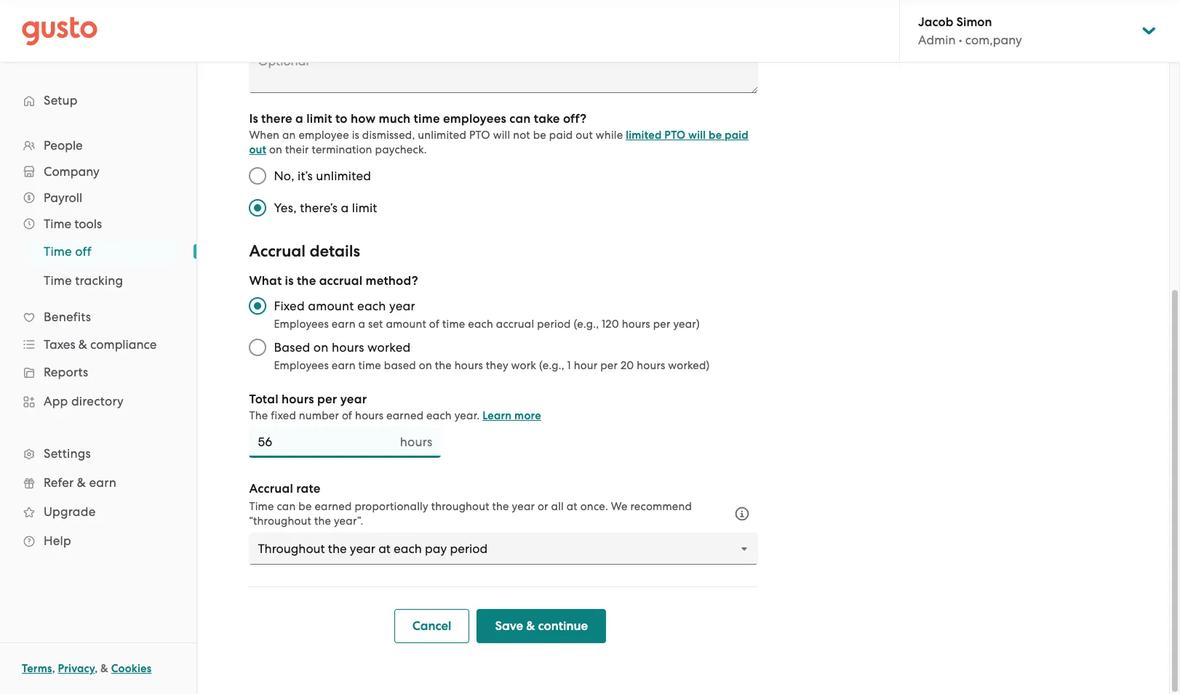 Task type: locate. For each thing, give the bounding box(es) containing it.
each left year.
[[427, 410, 452, 423]]

unlimited
[[418, 129, 466, 142], [316, 169, 371, 183]]

0 vertical spatial per
[[653, 318, 671, 331]]

20
[[621, 359, 634, 373]]

0 vertical spatial accrual
[[319, 274, 363, 289]]

1 horizontal spatial earned
[[386, 410, 424, 423]]

unlimited down is there a limit to how much time employees can take off?
[[418, 129, 466, 142]]

simon
[[957, 15, 992, 30]]

year inside total hours per year the fixed number of hours earned each year. learn more
[[340, 392, 367, 408]]

accrual details
[[249, 242, 360, 261]]

out down off?
[[576, 129, 593, 142]]

1 horizontal spatial ,
[[95, 663, 98, 676]]

0 vertical spatial amount
[[308, 299, 354, 314]]

taxes & compliance
[[44, 338, 157, 352]]

terms link
[[22, 663, 52, 676]]

each
[[357, 299, 386, 314], [468, 318, 493, 331], [427, 410, 452, 423]]

time inside time off link
[[44, 245, 72, 259]]

1 vertical spatial accrual
[[249, 482, 293, 497]]

a left set
[[358, 318, 365, 331]]

will
[[493, 129, 510, 142], [688, 129, 706, 142]]

1 will from the left
[[493, 129, 510, 142]]

it's
[[298, 169, 313, 183]]

0 vertical spatial can
[[510, 111, 531, 127]]

off?
[[563, 111, 587, 127]]

,
[[52, 663, 55, 676], [95, 663, 98, 676]]

out inside limited pto will be paid out
[[249, 143, 266, 156]]

0 vertical spatial each
[[357, 299, 386, 314]]

employees down based
[[274, 359, 329, 373]]

1 horizontal spatial limit
[[352, 201, 377, 215]]

at
[[567, 501, 578, 514]]

time for time off
[[44, 245, 72, 259]]

1 horizontal spatial is
[[352, 129, 359, 142]]

0 vertical spatial year
[[389, 299, 415, 314]]

unlimited down termination
[[316, 169, 371, 183]]

yes, there's a limit
[[274, 201, 377, 215]]

refer & earn
[[44, 476, 116, 490]]

taxes
[[44, 338, 75, 352]]

accrual up what
[[249, 242, 306, 261]]

time
[[44, 217, 71, 231], [44, 245, 72, 259], [44, 274, 72, 288], [249, 501, 274, 514]]

time down payroll
[[44, 217, 71, 231]]

what
[[249, 274, 282, 289]]

they
[[486, 359, 508, 373]]

1 vertical spatial is
[[285, 274, 294, 289]]

while
[[596, 129, 623, 142]]

there's
[[300, 201, 338, 215]]

termination
[[312, 143, 372, 156]]

(e.g.,
[[574, 318, 599, 331], [539, 359, 564, 373]]

2 horizontal spatial year
[[512, 501, 535, 514]]

be inside limited pto will be paid out
[[709, 129, 722, 142]]

1 vertical spatial per
[[600, 359, 618, 373]]

1 horizontal spatial each
[[427, 410, 452, 423]]

out
[[576, 129, 593, 142], [249, 143, 266, 156]]

1 horizontal spatial unlimited
[[418, 129, 466, 142]]

0 horizontal spatial accrual
[[319, 274, 363, 289]]

limit
[[307, 111, 332, 127], [352, 201, 377, 215]]

, left cookies button
[[95, 663, 98, 676]]

0 horizontal spatial out
[[249, 143, 266, 156]]

0 vertical spatial employees
[[274, 318, 329, 331]]

time inside time can be earned proportionally throughout the year or all at once. we recommend "throughout the year".
[[249, 501, 274, 514]]

1 horizontal spatial per
[[600, 359, 618, 373]]

to
[[335, 111, 348, 127]]

of right set
[[429, 318, 440, 331]]

2 horizontal spatial be
[[709, 129, 722, 142]]

pto right "limited"
[[665, 129, 686, 142]]

pto
[[469, 129, 490, 142], [665, 129, 686, 142]]

0 vertical spatial a
[[295, 111, 303, 127]]

per
[[653, 318, 671, 331], [600, 359, 618, 373], [317, 392, 337, 408]]

1 horizontal spatial year
[[389, 299, 415, 314]]

0 horizontal spatial be
[[299, 501, 312, 514]]

will left not
[[493, 129, 510, 142]]

0 vertical spatial of
[[429, 318, 440, 331]]

0 vertical spatial unlimited
[[418, 129, 466, 142]]

(e.g., left 120
[[574, 318, 599, 331]]

total
[[249, 392, 279, 408]]

0 horizontal spatial a
[[295, 111, 303, 127]]

year
[[389, 299, 415, 314], [340, 392, 367, 408], [512, 501, 535, 514]]

& right save at the left bottom of page
[[526, 619, 535, 635]]

each up employees earn time based on the hours they work (e.g., 1 hour per 20 hours worked)
[[468, 318, 493, 331]]

their
[[285, 143, 309, 156]]

paid inside limited pto will be paid out
[[725, 129, 749, 142]]

time up "throughout
[[249, 501, 274, 514]]

2 vertical spatial time
[[358, 359, 381, 373]]

1 vertical spatial can
[[277, 501, 296, 514]]

benefits link
[[15, 304, 182, 330]]

year up total hours per year field
[[340, 392, 367, 408]]

2 paid from the left
[[725, 129, 749, 142]]

1 vertical spatial earn
[[332, 359, 356, 373]]

app directory
[[44, 394, 124, 409]]

2 employees from the top
[[274, 359, 329, 373]]

0 horizontal spatial (e.g.,
[[539, 359, 564, 373]]

1 horizontal spatial will
[[688, 129, 706, 142]]

be right "limited"
[[709, 129, 722, 142]]

each up set
[[357, 299, 386, 314]]

can up not
[[510, 111, 531, 127]]

2 horizontal spatial time
[[442, 318, 465, 331]]

0 horizontal spatial per
[[317, 392, 337, 408]]

time
[[414, 111, 440, 127], [442, 318, 465, 331], [358, 359, 381, 373]]

time tracking link
[[26, 268, 182, 294]]

save
[[495, 619, 523, 635]]

limited
[[626, 129, 662, 142]]

reports link
[[15, 359, 182, 386]]

1 horizontal spatial pto
[[665, 129, 686, 142]]

limited pto will be paid out
[[249, 129, 749, 156]]

fixed amount each year
[[274, 299, 415, 314]]

1 horizontal spatial (e.g.,
[[574, 318, 599, 331]]

per up number
[[317, 392, 337, 408]]

the left year".
[[314, 515, 331, 528]]

1 horizontal spatial out
[[576, 129, 593, 142]]

cancel
[[412, 619, 452, 635]]

time inside time tracking link
[[44, 274, 72, 288]]

earn down based on hours worked
[[332, 359, 356, 373]]

2 will from the left
[[688, 129, 706, 142]]

1 vertical spatial a
[[341, 201, 349, 215]]

1 vertical spatial each
[[468, 318, 493, 331]]

accrual up the 'fixed amount each year'
[[319, 274, 363, 289]]

time for time tools
[[44, 217, 71, 231]]

there
[[261, 111, 292, 127]]

2 vertical spatial each
[[427, 410, 452, 423]]

per left year)
[[653, 318, 671, 331]]

employees for based
[[274, 359, 329, 373]]

0 horizontal spatial of
[[342, 410, 352, 423]]

each inside total hours per year the fixed number of hours earned each year. learn more
[[427, 410, 452, 423]]

accrual
[[319, 274, 363, 289], [496, 318, 534, 331]]

1 vertical spatial unlimited
[[316, 169, 371, 183]]

& for continue
[[526, 619, 535, 635]]

a
[[295, 111, 303, 127], [341, 201, 349, 215], [358, 318, 365, 331]]

1 vertical spatial of
[[342, 410, 352, 423]]

2 horizontal spatial per
[[653, 318, 671, 331]]

0 horizontal spatial pto
[[469, 129, 490, 142]]

earn down settings link
[[89, 476, 116, 490]]

0 horizontal spatial limit
[[307, 111, 332, 127]]

earned inside time can be earned proportionally throughout the year or all at once. we recommend "throughout the year".
[[315, 501, 352, 514]]

& right refer
[[77, 476, 86, 490]]

jacob
[[918, 15, 954, 30]]

1 accrual from the top
[[249, 242, 306, 261]]

0 vertical spatial time
[[414, 111, 440, 127]]

can up "throughout
[[277, 501, 296, 514]]

1 vertical spatial year
[[340, 392, 367, 408]]

0 horizontal spatial will
[[493, 129, 510, 142]]

0 vertical spatial limit
[[307, 111, 332, 127]]

a for earn
[[358, 318, 365, 331]]

Total hours per year field
[[249, 426, 441, 458]]

No, it's unlimited radio
[[242, 160, 274, 192]]

2 horizontal spatial on
[[419, 359, 432, 373]]

0 horizontal spatial ,
[[52, 663, 55, 676]]

1
[[567, 359, 571, 373]]

we
[[611, 501, 628, 514]]

upgrade
[[44, 505, 96, 520]]

year for each
[[389, 299, 415, 314]]

is up on their termination paycheck.
[[352, 129, 359, 142]]

time left "off"
[[44, 245, 72, 259]]

2 list from the top
[[0, 237, 196, 295]]

the down accrual details
[[297, 274, 316, 289]]

&
[[78, 338, 87, 352], [77, 476, 86, 490], [526, 619, 535, 635], [100, 663, 108, 676]]

earned inside total hours per year the fixed number of hours earned each year. learn more
[[386, 410, 424, 423]]

limit right there's
[[352, 201, 377, 215]]

0 horizontal spatial time
[[358, 359, 381, 373]]

0 vertical spatial earned
[[386, 410, 424, 423]]

list
[[0, 132, 196, 556], [0, 237, 196, 295]]

proportionally
[[355, 501, 428, 514]]

0 horizontal spatial is
[[285, 274, 294, 289]]

employees down the fixed
[[274, 318, 329, 331]]

0 horizontal spatial each
[[357, 299, 386, 314]]

limit up employee
[[307, 111, 332, 127]]

1 vertical spatial on
[[314, 341, 329, 355]]

0 horizontal spatial amount
[[308, 299, 354, 314]]

setup
[[44, 93, 78, 108]]

2 vertical spatial year
[[512, 501, 535, 514]]

year left "or"
[[512, 501, 535, 514]]

2 vertical spatial earn
[[89, 476, 116, 490]]

1 vertical spatial amount
[[386, 318, 426, 331]]

time up employees earn time based on the hours they work (e.g., 1 hour per 20 hours worked)
[[442, 318, 465, 331]]

what is the accrual method?
[[249, 274, 418, 289]]

amount up worked
[[386, 318, 426, 331]]

earn
[[332, 318, 356, 331], [332, 359, 356, 373], [89, 476, 116, 490]]

1 horizontal spatial paid
[[725, 129, 749, 142]]

& right taxes
[[78, 338, 87, 352]]

2 accrual from the top
[[249, 482, 293, 497]]

accrual up "throughout
[[249, 482, 293, 497]]

2 vertical spatial per
[[317, 392, 337, 408]]

earned down based
[[386, 410, 424, 423]]

1 vertical spatial out
[[249, 143, 266, 156]]

out down when
[[249, 143, 266, 156]]

time for time can be earned proportionally throughout the year or all at once. we recommend "throughout the year".
[[249, 501, 274, 514]]

accrual left the period
[[496, 318, 534, 331]]

based on hours worked
[[274, 341, 411, 355]]

0 horizontal spatial year
[[340, 392, 367, 408]]

earn down the 'fixed amount each year'
[[332, 318, 356, 331]]

2 pto from the left
[[665, 129, 686, 142]]

2 vertical spatial a
[[358, 318, 365, 331]]

1 pto from the left
[[469, 129, 490, 142]]

& inside button
[[526, 619, 535, 635]]

be down the rate
[[299, 501, 312, 514]]

will right "limited"
[[688, 129, 706, 142]]

0 vertical spatial accrual
[[249, 242, 306, 261]]

time down time off
[[44, 274, 72, 288]]

(e.g., left 1
[[539, 359, 564, 373]]

0 horizontal spatial on
[[269, 143, 282, 156]]

0 vertical spatial (e.g.,
[[574, 318, 599, 331]]

worked)
[[668, 359, 710, 373]]

1 vertical spatial limit
[[352, 201, 377, 215]]

employees
[[274, 318, 329, 331], [274, 359, 329, 373]]

hours
[[622, 318, 650, 331], [332, 341, 364, 355], [455, 359, 483, 373], [637, 359, 665, 373], [282, 392, 314, 408], [355, 410, 384, 423]]

time down worked
[[358, 359, 381, 373]]

per left the 20 at the right of the page
[[600, 359, 618, 373]]

not
[[513, 129, 530, 142]]

pto down employees
[[469, 129, 490, 142]]

0 horizontal spatial paid
[[549, 129, 573, 142]]

& left cookies button
[[100, 663, 108, 676]]

when
[[249, 129, 279, 142]]

1 vertical spatial employees
[[274, 359, 329, 373]]

payroll
[[44, 191, 82, 205]]

amount down what is the accrual method? in the top of the page
[[308, 299, 354, 314]]

, left privacy link
[[52, 663, 55, 676]]

1 list from the top
[[0, 132, 196, 556]]

time up when an employee is dismissed, unlimited pto will not be paid out while
[[414, 111, 440, 127]]

cancel button
[[394, 610, 470, 644]]

company
[[44, 164, 99, 179]]

a right there's
[[341, 201, 349, 215]]

time inside time tools dropdown button
[[44, 217, 71, 231]]

& for earn
[[77, 476, 86, 490]]

1 vertical spatial accrual
[[496, 318, 534, 331]]

is there a limit to how much time employees can take off?
[[249, 111, 587, 127]]

can
[[510, 111, 531, 127], [277, 501, 296, 514]]

& inside dropdown button
[[78, 338, 87, 352]]

1 employees from the top
[[274, 318, 329, 331]]

1 horizontal spatial a
[[341, 201, 349, 215]]

2 horizontal spatial a
[[358, 318, 365, 331]]

learn
[[483, 410, 512, 423]]

0 horizontal spatial unlimited
[[316, 169, 371, 183]]

year down method?
[[389, 299, 415, 314]]

0 horizontal spatial can
[[277, 501, 296, 514]]

hours left worked
[[332, 341, 364, 355]]

0 vertical spatial earn
[[332, 318, 356, 331]]

Yes, there's a limit radio
[[242, 192, 274, 224]]

a for there's
[[341, 201, 349, 215]]

1 vertical spatial earned
[[315, 501, 352, 514]]

a up an
[[295, 111, 303, 127]]

of up total hours per year field
[[342, 410, 352, 423]]

120
[[602, 318, 619, 331]]

tracking
[[75, 274, 123, 288]]

be down 'take'
[[533, 129, 546, 142]]

period
[[537, 318, 571, 331]]

0 horizontal spatial earned
[[315, 501, 352, 514]]

or
[[538, 501, 548, 514]]

Optional text field
[[249, 47, 759, 93]]

is right what
[[285, 274, 294, 289]]

employees earn a set amount of time each accrual period (e.g., 120 hours per year)
[[274, 318, 700, 331]]

1 horizontal spatial accrual
[[496, 318, 534, 331]]

earned up year".
[[315, 501, 352, 514]]

2 vertical spatial on
[[419, 359, 432, 373]]



Task type: describe. For each thing, give the bounding box(es) containing it.
list containing time off
[[0, 237, 196, 295]]

employees earn time based on the hours they work (e.g., 1 hour per 20 hours worked)
[[274, 359, 710, 373]]

setup link
[[15, 87, 182, 114]]

continue
[[538, 619, 588, 635]]

0 vertical spatial is
[[352, 129, 359, 142]]

no, it's unlimited
[[274, 169, 371, 183]]

1 paid from the left
[[549, 129, 573, 142]]

refer & earn link
[[15, 470, 182, 496]]

when an employee is dismissed, unlimited pto will not be paid out while
[[249, 129, 623, 142]]

the right throughout
[[492, 501, 509, 514]]

of inside total hours per year the fixed number of hours earned each year. learn more
[[342, 410, 352, 423]]

throughout
[[431, 501, 490, 514]]

time tools button
[[15, 211, 182, 237]]

1 vertical spatial (e.g.,
[[539, 359, 564, 373]]

Based on hours worked radio
[[242, 332, 274, 364]]

admin
[[918, 33, 956, 47]]

0 vertical spatial on
[[269, 143, 282, 156]]

settings
[[44, 447, 91, 461]]

details
[[310, 242, 360, 261]]

dismissed,
[[362, 129, 415, 142]]

number
[[299, 410, 339, 423]]

1 horizontal spatial on
[[314, 341, 329, 355]]

paycheck.
[[375, 143, 427, 156]]

privacy
[[58, 663, 95, 676]]

time can be earned proportionally throughout the year or all at once. we recommend "throughout the year".
[[249, 501, 692, 528]]

fixed
[[271, 410, 296, 423]]

year".
[[334, 515, 363, 528]]

com,pany
[[965, 33, 1022, 47]]

reports
[[44, 365, 88, 380]]

refer
[[44, 476, 74, 490]]

once.
[[580, 501, 608, 514]]

upgrade link
[[15, 499, 182, 525]]

app
[[44, 394, 68, 409]]

time off
[[44, 245, 92, 259]]

is
[[249, 111, 258, 127]]

hours right 120
[[622, 318, 650, 331]]

can inside time can be earned proportionally throughout the year or all at once. we recommend "throughout the year".
[[277, 501, 296, 514]]

limit for there's
[[352, 201, 377, 215]]

a for there
[[295, 111, 303, 127]]

limit for there
[[307, 111, 332, 127]]

compliance
[[90, 338, 157, 352]]

home image
[[22, 16, 98, 45]]

the
[[249, 410, 268, 423]]

time tracking
[[44, 274, 123, 288]]

year)
[[673, 318, 700, 331]]

help
[[44, 534, 71, 549]]

worked
[[367, 341, 411, 355]]

set
[[368, 318, 383, 331]]

year for per
[[340, 392, 367, 408]]

hours left they
[[455, 359, 483, 373]]

employee
[[299, 129, 349, 142]]

accrual for accrual rate
[[249, 482, 293, 497]]

earn inside gusto navigation element
[[89, 476, 116, 490]]

pto inside limited pto will be paid out
[[665, 129, 686, 142]]

"throughout
[[249, 515, 311, 528]]

work
[[511, 359, 536, 373]]

earn for hours
[[332, 359, 356, 373]]

1 horizontal spatial be
[[533, 129, 546, 142]]

1 vertical spatial time
[[442, 318, 465, 331]]

0 vertical spatial out
[[576, 129, 593, 142]]

& for compliance
[[78, 338, 87, 352]]

cookies button
[[111, 661, 152, 678]]

1 horizontal spatial amount
[[386, 318, 426, 331]]

much
[[379, 111, 411, 127]]

help link
[[15, 528, 182, 554]]

an
[[282, 129, 296, 142]]

hours up fixed
[[282, 392, 314, 408]]

1 horizontal spatial can
[[510, 111, 531, 127]]

employees
[[443, 111, 506, 127]]

1 horizontal spatial time
[[414, 111, 440, 127]]

Fixed amount each year radio
[[242, 290, 274, 322]]

based
[[274, 341, 310, 355]]

1 , from the left
[[52, 663, 55, 676]]

jacob simon admin • com,pany
[[918, 15, 1022, 47]]

how
[[351, 111, 376, 127]]

will inside limited pto will be paid out
[[688, 129, 706, 142]]

1 horizontal spatial of
[[429, 318, 440, 331]]

take
[[534, 111, 560, 127]]

settings link
[[15, 441, 182, 467]]

employees for fixed
[[274, 318, 329, 331]]

save & continue button
[[477, 610, 606, 644]]

method?
[[366, 274, 418, 289]]

earn for each
[[332, 318, 356, 331]]

hour
[[574, 359, 598, 373]]

•
[[959, 33, 962, 47]]

time for time tracking
[[44, 274, 72, 288]]

gusto navigation element
[[0, 63, 196, 579]]

on their termination paycheck.
[[266, 143, 427, 156]]

year.
[[455, 410, 480, 423]]

yes,
[[274, 201, 297, 215]]

recommend
[[631, 501, 692, 514]]

fixed
[[274, 299, 305, 314]]

hours up total hours per year field
[[355, 410, 384, 423]]

rate
[[296, 482, 321, 497]]

accrual for accrual details
[[249, 242, 306, 261]]

company button
[[15, 159, 182, 185]]

per inside total hours per year the fixed number of hours earned each year. learn more
[[317, 392, 337, 408]]

cookies
[[111, 663, 152, 676]]

2 , from the left
[[95, 663, 98, 676]]

privacy link
[[58, 663, 95, 676]]

learn more link
[[483, 410, 541, 423]]

year inside time can be earned proportionally throughout the year or all at once. we recommend "throughout the year".
[[512, 501, 535, 514]]

be inside time can be earned proportionally throughout the year or all at once. we recommend "throughout the year".
[[299, 501, 312, 514]]

limited pto will be paid out link
[[249, 129, 749, 156]]

total hours per year the fixed number of hours earned each year. learn more
[[249, 392, 541, 423]]

the right based
[[435, 359, 452, 373]]

time tools
[[44, 217, 102, 231]]

2 horizontal spatial each
[[468, 318, 493, 331]]

benefits
[[44, 310, 91, 325]]

based
[[384, 359, 416, 373]]

off
[[75, 245, 92, 259]]

people button
[[15, 132, 182, 159]]

hours right the 20 at the right of the page
[[637, 359, 665, 373]]

list containing people
[[0, 132, 196, 556]]



Task type: vqa. For each thing, say whether or not it's contained in the screenshot.
NOTIFICATIONS
no



